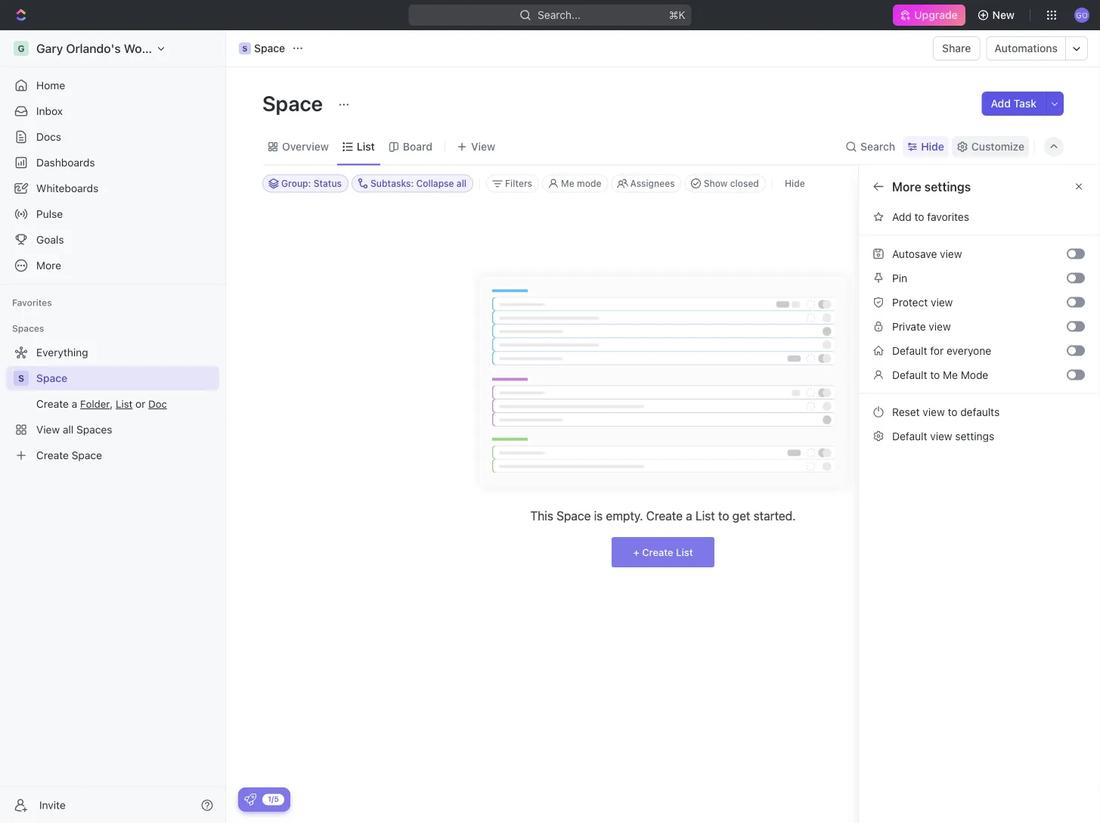 Task type: describe. For each thing, give the bounding box(es) containing it.
1 horizontal spatial status
[[1043, 351, 1071, 362]]

copy
[[893, 436, 918, 448]]

group
[[893, 350, 923, 363]]

me inside 'dropdown button'
[[561, 178, 575, 189]]

more settings inside button
[[893, 265, 960, 277]]

this space is empty. create a list to get started.
[[531, 509, 796, 523]]

0 vertical spatial all
[[457, 178, 467, 189]]

more inside button
[[893, 265, 918, 277]]

pin
[[893, 272, 908, 284]]

folder button
[[80, 398, 110, 410]]

default for default view settings
[[893, 430, 928, 442]]

customize button
[[952, 136, 1030, 157]]

list inside create a folder , list or doc
[[116, 398, 133, 410]]

0 vertical spatial space, , element
[[239, 42, 251, 54]]

automations button
[[988, 37, 1066, 60]]

go
[[1077, 10, 1089, 19]]

whiteboards
[[36, 182, 99, 194]]

list options button
[[869, 235, 1092, 259]]

docs link
[[6, 125, 219, 149]]

default view settings button
[[869, 424, 1092, 448]]

defaults
[[961, 406, 1000, 418]]

onboarding checklist button image
[[244, 794, 256, 806]]

home
[[36, 79, 65, 92]]

0 vertical spatial settings
[[925, 179, 972, 194]]

create up the + create list
[[647, 509, 683, 523]]

add for add to favorites
[[893, 210, 912, 223]]

subtasks: collapse all
[[371, 178, 467, 189]]

space for this space is empty. create a list to get started.
[[557, 509, 591, 523]]

autosave view
[[893, 247, 963, 260]]

upgrade
[[915, 9, 958, 21]]

group:
[[281, 178, 311, 189]]

create a folder , list or doc
[[36, 398, 167, 410]]

this
[[531, 509, 554, 523]]

me mode
[[561, 178, 602, 189]]

started.
[[754, 509, 796, 523]]

doc
[[148, 398, 167, 410]]

list down this space is empty. create a list to get started.
[[676, 547, 693, 558]]

inbox link
[[6, 99, 219, 123]]

create right +
[[643, 547, 674, 558]]

board
[[403, 140, 433, 153]]

inbox
[[36, 105, 63, 117]]

default for default to me mode
[[893, 368, 928, 381]]

view for view all spaces
[[36, 423, 60, 436]]

create inside create space "link"
[[36, 449, 69, 462]]

pin button
[[869, 266, 1068, 290]]

more inside dropdown button
[[36, 259, 61, 272]]

hide button
[[779, 174, 812, 193]]

is
[[594, 509, 603, 523]]

onboarding checklist button element
[[244, 794, 256, 806]]

search button
[[841, 136, 901, 157]]

list inside button
[[893, 241, 910, 253]]

copy link
[[893, 436, 938, 448]]

autosave view button
[[869, 242, 1068, 266]]

list up subtasks:
[[357, 140, 375, 153]]

more up add to favorites
[[893, 179, 922, 194]]

+ create list
[[634, 547, 693, 558]]

spaces inside tree
[[76, 423, 112, 436]]

goals
[[36, 233, 64, 246]]

favorites
[[928, 210, 970, 223]]

workspace
[[124, 41, 187, 56]]

list down customize list
[[893, 210, 910, 223]]

group: status
[[281, 178, 342, 189]]

reset view to defaults
[[893, 406, 1000, 418]]

filters
[[505, 178, 533, 189]]

task
[[1014, 97, 1037, 110]]

gary
[[36, 41, 63, 56]]

all inside tree
[[63, 423, 74, 436]]

get
[[733, 509, 751, 523]]

show
[[704, 178, 728, 189]]

docs
[[36, 131, 61, 143]]

add to favorites
[[893, 210, 970, 223]]

link
[[921, 436, 938, 448]]

share button
[[934, 36, 981, 61]]

everything
[[36, 346, 88, 359]]

everything link
[[6, 340, 216, 365]]

add for add task
[[992, 97, 1012, 110]]

doc button
[[148, 398, 167, 410]]

default view settings
[[893, 430, 995, 442]]

me mode button
[[543, 174, 609, 193]]

create space
[[36, 449, 102, 462]]

reset view to defaults button
[[869, 400, 1092, 424]]

new
[[993, 9, 1015, 21]]

automations
[[995, 42, 1058, 54]]

goals link
[[6, 228, 219, 252]]

view all spaces link
[[6, 418, 216, 442]]

to up default view settings
[[948, 406, 958, 418]]

gary orlando's workspace, , element
[[14, 41, 29, 56]]

add task button
[[982, 92, 1046, 116]]

go button
[[1071, 3, 1095, 27]]

view button
[[452, 129, 501, 165]]

orlando's
[[66, 41, 121, 56]]

view button
[[452, 136, 501, 157]]

view all spaces
[[36, 423, 112, 436]]

search...
[[538, 9, 581, 21]]

s space
[[243, 42, 285, 54]]

closed
[[731, 178, 760, 189]]

invite
[[39, 799, 66, 811]]

copy link button
[[869, 430, 1092, 454]]

to left get at right bottom
[[719, 509, 730, 523]]

settings inside button
[[921, 265, 960, 277]]



Task type: vqa. For each thing, say whether or not it's contained in the screenshot.
27
no



Task type: locate. For each thing, give the bounding box(es) containing it.
create up view all spaces
[[36, 398, 69, 410]]

0 vertical spatial me
[[561, 178, 575, 189]]

pulse
[[36, 208, 63, 220]]

1 horizontal spatial space, , element
[[239, 42, 251, 54]]

s for s
[[18, 373, 24, 384]]

more settings down autosave view
[[893, 265, 960, 277]]

view inside button
[[471, 140, 496, 153]]

1 vertical spatial all
[[63, 423, 74, 436]]

0 vertical spatial add
[[992, 97, 1012, 110]]

space inside "link"
[[72, 449, 102, 462]]

1 horizontal spatial hide
[[922, 140, 945, 153]]

view inside tree
[[36, 423, 60, 436]]

list right "," in the top left of the page
[[116, 398, 133, 410]]

me left mode in the top of the page
[[561, 178, 575, 189]]

settings down autosave view
[[921, 265, 960, 277]]

all up create space
[[63, 423, 74, 436]]

to
[[915, 210, 925, 223], [931, 368, 941, 381], [948, 406, 958, 418], [719, 509, 730, 523]]

customize inside button
[[972, 140, 1025, 153]]

hide right closed in the right of the page
[[785, 178, 806, 189]]

show closed button
[[685, 174, 766, 193]]

add inside add task button
[[992, 97, 1012, 110]]

s inside tree
[[18, 373, 24, 384]]

1 horizontal spatial customize
[[972, 140, 1025, 153]]

view for view
[[471, 140, 496, 153]]

mode
[[961, 368, 989, 381]]

upgrade link
[[894, 5, 966, 26]]

view inside button
[[941, 247, 963, 260]]

view
[[471, 140, 496, 153], [36, 423, 60, 436]]

or
[[135, 398, 146, 410]]

subtasks:
[[371, 178, 414, 189]]

hide
[[922, 140, 945, 153], [785, 178, 806, 189]]

status
[[314, 178, 342, 189], [1043, 351, 1071, 362]]

sidebar navigation
[[0, 30, 229, 823]]

1 vertical spatial default
[[893, 430, 928, 442]]

filters button
[[487, 174, 540, 193]]

1 horizontal spatial spaces
[[76, 423, 112, 436]]

+
[[634, 547, 640, 558]]

0 horizontal spatial hide
[[785, 178, 806, 189]]

1 vertical spatial customize
[[875, 179, 936, 194]]

hide button
[[904, 136, 949, 157]]

settings
[[925, 179, 972, 194], [921, 265, 960, 277], [956, 430, 995, 442]]

1/5
[[268, 795, 279, 804]]

view up filters dropdown button
[[471, 140, 496, 153]]

me
[[561, 178, 575, 189], [943, 368, 959, 381]]

assignees
[[631, 178, 675, 189]]

0 vertical spatial view
[[941, 247, 963, 260]]

s
[[243, 44, 248, 53], [18, 373, 24, 384]]

view
[[941, 247, 963, 260], [923, 406, 946, 418], [931, 430, 953, 442]]

settings down 'reset view to defaults' button
[[956, 430, 995, 442]]

a left folder button on the left
[[72, 398, 77, 410]]

0 horizontal spatial all
[[63, 423, 74, 436]]

default down reset
[[893, 430, 928, 442]]

tree inside 'sidebar' navigation
[[6, 340, 219, 468]]

0 vertical spatial customize
[[972, 140, 1025, 153]]

customize up search tasks... text box
[[972, 140, 1025, 153]]

more down goals
[[36, 259, 61, 272]]

settings up favorites
[[925, 179, 972, 194]]

space link
[[36, 366, 216, 390]]

default to me mode
[[893, 368, 989, 381]]

options
[[913, 241, 950, 253]]

0 horizontal spatial s
[[18, 373, 24, 384]]

1 vertical spatial s
[[18, 373, 24, 384]]

add down customize list
[[893, 210, 912, 223]]

reset
[[893, 406, 920, 418]]

0 vertical spatial hide
[[922, 140, 945, 153]]

default to me mode button
[[869, 363, 1068, 387]]

1 horizontal spatial s
[[243, 44, 248, 53]]

gary orlando's workspace
[[36, 41, 187, 56]]

me inside button
[[943, 368, 959, 381]]

view down reset view to defaults
[[931, 430, 953, 442]]

home link
[[6, 73, 219, 98]]

⌘k
[[669, 9, 686, 21]]

2 more settings from the top
[[893, 265, 960, 277]]

space for create space
[[72, 449, 102, 462]]

0 vertical spatial a
[[72, 398, 77, 410]]

0 vertical spatial spaces
[[12, 323, 44, 334]]

space for s space
[[254, 42, 285, 54]]

all right collapse
[[457, 178, 467, 189]]

tree
[[6, 340, 219, 468]]

list button
[[116, 398, 133, 410]]

1 vertical spatial more settings
[[893, 265, 960, 277]]

board link
[[400, 136, 433, 157]]

spaces down favorites button
[[12, 323, 44, 334]]

0 horizontal spatial view
[[36, 423, 60, 436]]

space, , element
[[239, 42, 251, 54], [14, 371, 29, 386]]

a up the + create list
[[686, 509, 693, 523]]

0 horizontal spatial customize
[[875, 179, 936, 194]]

view for reset
[[923, 406, 946, 418]]

1 vertical spatial view
[[36, 423, 60, 436]]

tree containing everything
[[6, 340, 219, 468]]

add left "task"
[[992, 97, 1012, 110]]

0 horizontal spatial add
[[893, 210, 912, 223]]

dashboards link
[[6, 151, 219, 175]]

to up reset view to defaults
[[931, 368, 941, 381]]

more settings up add to favorites
[[893, 179, 972, 194]]

list link
[[354, 136, 375, 157]]

more down the autosave
[[893, 265, 918, 277]]

list left options
[[893, 241, 910, 253]]

a
[[72, 398, 77, 410], [686, 509, 693, 523]]

favorites
[[12, 297, 52, 308]]

show closed
[[704, 178, 760, 189]]

list left get at right bottom
[[696, 509, 716, 523]]

new button
[[972, 3, 1024, 27]]

more button
[[6, 253, 219, 278]]

list up favorites
[[938, 179, 959, 194]]

me left mode
[[943, 368, 959, 381]]

,
[[110, 398, 113, 410]]

collapse
[[416, 178, 454, 189]]

folder
[[80, 398, 110, 410]]

empty.
[[606, 509, 644, 523]]

1 vertical spatial me
[[943, 368, 959, 381]]

Search tasks... text field
[[912, 172, 1064, 195]]

more settings button
[[869, 259, 1092, 283]]

autosave
[[893, 247, 938, 260]]

0 horizontal spatial spaces
[[12, 323, 44, 334]]

0 vertical spatial s
[[243, 44, 248, 53]]

0 horizontal spatial space, , element
[[14, 371, 29, 386]]

1 horizontal spatial view
[[471, 140, 496, 153]]

1 horizontal spatial a
[[686, 509, 693, 523]]

1 vertical spatial view
[[923, 406, 946, 418]]

favorites button
[[6, 294, 58, 312]]

1 default from the top
[[893, 368, 928, 381]]

add inside add to favorites button
[[893, 210, 912, 223]]

2 vertical spatial view
[[931, 430, 953, 442]]

1 vertical spatial spaces
[[76, 423, 112, 436]]

hide inside dropdown button
[[922, 140, 945, 153]]

0 vertical spatial status
[[314, 178, 342, 189]]

0 vertical spatial more settings
[[893, 179, 972, 194]]

1 vertical spatial status
[[1043, 351, 1071, 362]]

0 horizontal spatial status
[[314, 178, 342, 189]]

create down view all spaces
[[36, 449, 69, 462]]

2 default from the top
[[893, 430, 928, 442]]

whiteboards link
[[6, 176, 219, 200]]

1 vertical spatial settings
[[921, 265, 960, 277]]

1 vertical spatial space, , element
[[14, 371, 29, 386]]

to left favorites
[[915, 210, 925, 223]]

1 horizontal spatial add
[[992, 97, 1012, 110]]

pulse link
[[6, 202, 219, 226]]

customize list
[[875, 179, 959, 194]]

g
[[18, 43, 25, 54]]

0 horizontal spatial a
[[72, 398, 77, 410]]

customize up add to favorites
[[875, 179, 936, 194]]

add task
[[992, 97, 1037, 110]]

search
[[861, 140, 896, 153]]

dashboards
[[36, 156, 95, 169]]

hide inside button
[[785, 178, 806, 189]]

1 vertical spatial hide
[[785, 178, 806, 189]]

0 vertical spatial default
[[893, 368, 928, 381]]

view for default
[[931, 430, 953, 442]]

1 vertical spatial a
[[686, 509, 693, 523]]

hide up customize list
[[922, 140, 945, 153]]

1 vertical spatial add
[[893, 210, 912, 223]]

spaces down folder button on the left
[[76, 423, 112, 436]]

create
[[36, 398, 69, 410], [36, 449, 69, 462], [647, 509, 683, 523], [643, 547, 674, 558]]

assignees button
[[612, 174, 682, 193]]

view up pin button
[[941, 247, 963, 260]]

mode
[[577, 178, 602, 189]]

overview
[[282, 140, 329, 153]]

0 vertical spatial view
[[471, 140, 496, 153]]

0 horizontal spatial me
[[561, 178, 575, 189]]

1 more settings from the top
[[893, 179, 972, 194]]

list
[[357, 140, 375, 153], [938, 179, 959, 194], [893, 210, 910, 223], [893, 241, 910, 253], [116, 398, 133, 410], [696, 509, 716, 523], [676, 547, 693, 558]]

more settings
[[893, 179, 972, 194], [893, 265, 960, 277]]

customize for customize
[[972, 140, 1025, 153]]

default down group
[[893, 368, 928, 381]]

s for s space
[[243, 44, 248, 53]]

s inside s space
[[243, 44, 248, 53]]

space, , element inside tree
[[14, 371, 29, 386]]

settings inside button
[[956, 430, 995, 442]]

all
[[457, 178, 467, 189], [63, 423, 74, 436]]

view for autosave
[[941, 247, 963, 260]]

2 vertical spatial settings
[[956, 430, 995, 442]]

customize for customize list
[[875, 179, 936, 194]]

overview link
[[279, 136, 329, 157]]

a inside tree
[[72, 398, 77, 410]]

add
[[992, 97, 1012, 110], [893, 210, 912, 223]]

view up default view settings
[[923, 406, 946, 418]]

view up create space
[[36, 423, 60, 436]]

add to favorites button
[[869, 205, 1092, 229]]

1 horizontal spatial all
[[457, 178, 467, 189]]

1 horizontal spatial me
[[943, 368, 959, 381]]



